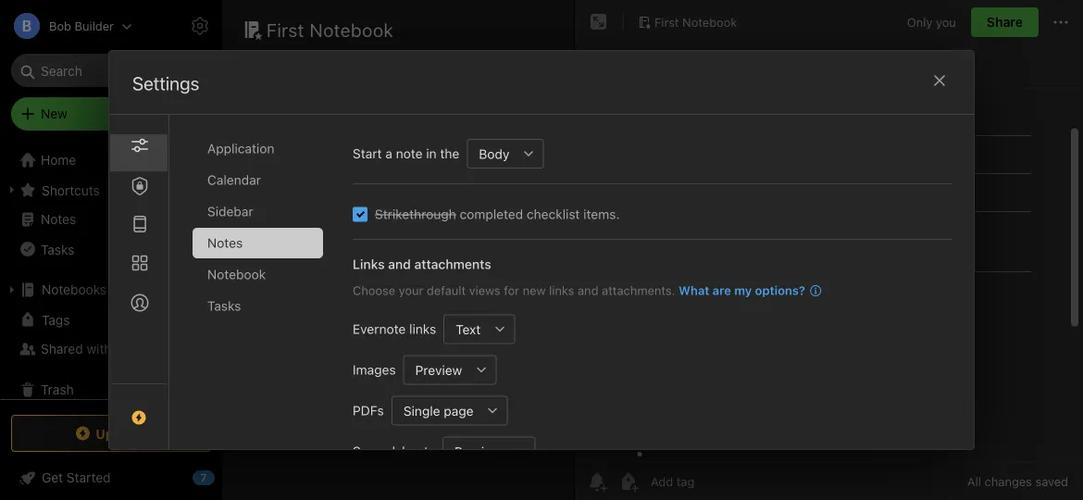 Task type: vqa. For each thing, say whether or not it's contained in the screenshot.


Task type: locate. For each thing, give the bounding box(es) containing it.
text button
[[444, 315, 486, 344]]

first
[[655, 15, 680, 29], [267, 19, 305, 40]]

the
[[440, 146, 460, 161]]

notes inside tab
[[208, 235, 243, 251]]

choose
[[353, 283, 396, 297]]

for
[[504, 283, 520, 297]]

1 horizontal spatial tab list
[[193, 133, 338, 449]]

notes up 'up'
[[364, 145, 400, 160]]

0 vertical spatial links
[[549, 283, 575, 297]]

me right with
[[115, 341, 134, 357]]

notes
[[364, 145, 400, 160], [41, 212, 76, 227], [208, 235, 243, 251]]

meeting down few
[[246, 184, 295, 199]]

links and attachments
[[353, 257, 492, 272]]

and inside date & time 09/09/2099 goal testing attendees me agenda testing notes great action items assignee status clean up meeting notes send out meeting notes and actio...
[[335, 184, 358, 199]]

notebook
[[683, 15, 738, 29], [310, 19, 394, 40], [208, 267, 266, 282]]

0 vertical spatial notes
[[364, 145, 400, 160]]

notes inside date & time 09/09/2099 goal testing attendees me agenda testing notes great action items assignee status clean up meeting notes send out meeting notes and actio...
[[364, 145, 400, 160]]

start
[[353, 146, 382, 161]]

items.
[[584, 207, 620, 222]]

notes link
[[0, 205, 214, 234]]

preview button down the page
[[443, 437, 506, 466]]

share
[[988, 14, 1024, 30]]

Choose default view option for Images field
[[404, 355, 497, 385]]

0 horizontal spatial notebook
[[208, 267, 266, 282]]

0 vertical spatial me
[[246, 145, 265, 160]]

0 vertical spatial testing
[[246, 106, 291, 121]]

shared
[[41, 341, 83, 357]]

notes down sidebar
[[208, 235, 243, 251]]

0 horizontal spatial first notebook
[[267, 19, 394, 40]]

tasks
[[41, 242, 74, 257], [208, 298, 241, 314]]

first notebook
[[655, 15, 738, 29], [267, 19, 394, 40]]

1 horizontal spatial first notebook
[[655, 15, 738, 29]]

tree containing home
[[0, 145, 222, 416]]

your
[[399, 283, 424, 297]]

links
[[549, 283, 575, 297], [410, 321, 437, 337]]

page
[[444, 403, 474, 419]]

preview button up "single page" button at the left bottom of the page
[[404, 355, 467, 385]]

0 horizontal spatial notes
[[41, 212, 76, 227]]

1 horizontal spatial first
[[655, 15, 680, 29]]

tasks up notebooks
[[41, 242, 74, 257]]

default
[[427, 283, 466, 297]]

me
[[246, 145, 265, 160], [115, 341, 134, 357]]

preview down the page
[[455, 444, 502, 459]]

strikethrough
[[375, 207, 457, 222]]

date & time 09/09/2099 goal testing attendees me agenda testing notes great action items assignee status clean up meeting notes send out meeting notes and actio...
[[246, 126, 545, 199]]

first notebook button
[[632, 9, 744, 35]]

testing
[[246, 106, 291, 121], [430, 126, 473, 141], [317, 145, 361, 160]]

Choose default view option for Evernote links field
[[444, 315, 515, 344]]

meeting down in
[[402, 164, 451, 180]]

choose your default views for new links and attachments.
[[353, 283, 676, 297]]

2 horizontal spatial notes
[[364, 145, 400, 160]]

sidebar
[[208, 204, 253, 219]]

0 vertical spatial notes
[[455, 164, 488, 180]]

options?
[[756, 283, 806, 297]]

1 horizontal spatial notes
[[208, 235, 243, 251]]

preview button
[[404, 355, 467, 385], [443, 437, 506, 466]]

tab list for application
[[109, 115, 170, 449]]

preview inside choose default view option for spreadsheets field
[[455, 444, 502, 459]]

1 vertical spatial notes
[[41, 212, 76, 227]]

0 horizontal spatial notes
[[298, 184, 332, 199]]

body
[[479, 146, 510, 161]]

and
[[335, 184, 358, 199], [388, 257, 411, 272], [578, 283, 599, 297]]

0 vertical spatial tasks
[[41, 242, 74, 257]]

2 vertical spatial notes
[[208, 235, 243, 251]]

my
[[735, 283, 752, 297]]

testing up ago
[[317, 145, 361, 160]]

share button
[[972, 7, 1039, 37]]

1 vertical spatial a
[[246, 167, 253, 180]]

out
[[526, 164, 545, 180]]

2 horizontal spatial notebook
[[683, 15, 738, 29]]

0 vertical spatial and
[[335, 184, 358, 199]]

first right settings image
[[267, 19, 305, 40]]

testing up 'date'
[[246, 106, 291, 121]]

1 vertical spatial tasks
[[208, 298, 241, 314]]

me down 'date'
[[246, 145, 265, 160]]

1 horizontal spatial a
[[386, 146, 393, 161]]

shared with me link
[[0, 334, 214, 364]]

sidebar tab
[[193, 196, 323, 227]]

tasks inside button
[[41, 242, 74, 257]]

single
[[404, 403, 441, 419]]

calendar
[[208, 172, 261, 188]]

close image
[[929, 69, 951, 92]]

and up your
[[388, 257, 411, 272]]

settings
[[132, 72, 199, 94]]

testing up the
[[430, 126, 473, 141]]

0 horizontal spatial tab list
[[109, 115, 170, 449]]

notebooks
[[42, 282, 107, 297]]

new
[[41, 106, 67, 121]]

2 horizontal spatial and
[[578, 283, 599, 297]]

action
[[440, 145, 478, 160]]

Note Editor text field
[[575, 89, 1084, 462]]

0 horizontal spatial tasks
[[41, 242, 74, 257]]

0 horizontal spatial a
[[246, 167, 253, 180]]

first right expand note icon
[[655, 15, 680, 29]]

a
[[386, 146, 393, 161], [246, 167, 253, 180]]

preview
[[416, 362, 463, 378], [455, 444, 502, 459]]

notebook tab
[[193, 259, 323, 290]]

1 horizontal spatial tasks
[[208, 298, 241, 314]]

preview for images
[[416, 362, 463, 378]]

only you
[[908, 15, 957, 29]]

1 horizontal spatial me
[[246, 145, 265, 160]]

1 horizontal spatial links
[[549, 283, 575, 297]]

tags button
[[0, 305, 214, 334]]

tab list containing application
[[193, 133, 338, 449]]

and left attachments. at the right of page
[[578, 283, 599, 297]]

first notebook inside "button"
[[655, 15, 738, 29]]

links right new on the bottom of the page
[[549, 283, 575, 297]]

0 horizontal spatial links
[[410, 321, 437, 337]]

0 vertical spatial preview
[[416, 362, 463, 378]]

0 horizontal spatial and
[[335, 184, 358, 199]]

links down your
[[410, 321, 437, 337]]

great
[[403, 145, 436, 160]]

start a note in the
[[353, 146, 460, 161]]

1 vertical spatial testing
[[430, 126, 473, 141]]

1 vertical spatial links
[[410, 321, 437, 337]]

tree
[[0, 145, 222, 416]]

meeting
[[402, 164, 451, 180], [246, 184, 295, 199]]

notes down status
[[298, 184, 332, 199]]

Start a new note in the body or title. field
[[467, 139, 544, 169]]

a up 'up'
[[386, 146, 393, 161]]

0 vertical spatial a
[[386, 146, 393, 161]]

1 vertical spatial me
[[115, 341, 134, 357]]

shortcuts
[[42, 182, 100, 198]]

and down ago
[[335, 184, 358, 199]]

0 horizontal spatial meeting
[[246, 184, 295, 199]]

0 vertical spatial preview button
[[404, 355, 467, 385]]

0 vertical spatial meeting
[[402, 164, 451, 180]]

None search field
[[24, 54, 198, 87]]

2 vertical spatial testing
[[317, 145, 361, 160]]

strikethrough completed checklist items.
[[375, 207, 620, 222]]

tab list
[[109, 115, 170, 449], [193, 133, 338, 449]]

a left few
[[246, 167, 253, 180]]

all changes saved
[[968, 475, 1069, 489]]

links
[[353, 257, 385, 272]]

tasks down notebook tab
[[208, 298, 241, 314]]

preview button for spreadsheets
[[443, 437, 506, 466]]

preview inside choose default view option for images field
[[416, 362, 463, 378]]

notes down shortcuts
[[41, 212, 76, 227]]

tab list for start a note in the
[[193, 133, 338, 449]]

completed
[[460, 207, 524, 222]]

preview up single page
[[416, 362, 463, 378]]

1 horizontal spatial meeting
[[402, 164, 451, 180]]

1 vertical spatial and
[[388, 257, 411, 272]]

assignee
[[246, 164, 301, 180]]

add a reminder image
[[586, 471, 609, 493]]

1 vertical spatial preview
[[455, 444, 502, 459]]

expand note image
[[588, 11, 611, 33]]

0 horizontal spatial me
[[115, 341, 134, 357]]

status
[[304, 164, 343, 180]]

send
[[491, 164, 522, 180]]

notes down action
[[455, 164, 488, 180]]

in
[[426, 146, 437, 161]]

1 vertical spatial preview button
[[443, 437, 506, 466]]



Task type: describe. For each thing, give the bounding box(es) containing it.
tasks inside tab
[[208, 298, 241, 314]]

what are my options?
[[679, 283, 806, 297]]

upgrade button
[[11, 415, 211, 452]]

calendar tab
[[193, 165, 323, 195]]

note
[[396, 146, 423, 161]]

1 vertical spatial notes
[[298, 184, 332, 199]]

new
[[523, 283, 546, 297]]

Select898 checkbox
[[353, 207, 368, 222]]

up
[[384, 164, 399, 180]]

few
[[256, 167, 274, 180]]

pdfs
[[353, 403, 384, 418]]

text
[[456, 322, 481, 337]]

home
[[41, 152, 76, 168]]

items
[[481, 145, 514, 160]]

body button
[[467, 139, 515, 169]]

09/09/2099
[[324, 126, 395, 141]]

minutes
[[278, 167, 319, 180]]

trash link
[[0, 375, 214, 405]]

Choose default view option for PDFs field
[[392, 396, 508, 426]]

evernote
[[353, 321, 406, 337]]

images
[[353, 362, 396, 378]]

preview button for images
[[404, 355, 467, 385]]

note window element
[[575, 0, 1084, 500]]

preview for spreadsheets
[[455, 444, 502, 459]]

first inside "first notebook" "button"
[[655, 15, 680, 29]]

shared with me
[[41, 341, 134, 357]]

with
[[87, 341, 112, 357]]

actio...
[[361, 184, 402, 199]]

attendees
[[477, 126, 538, 141]]

tasks button
[[0, 234, 214, 264]]

single page
[[404, 403, 474, 419]]

checklist
[[527, 207, 580, 222]]

0 horizontal spatial first
[[267, 19, 305, 40]]

only
[[908, 15, 933, 29]]

expand notebooks image
[[5, 283, 19, 297]]

a few minutes ago
[[246, 167, 342, 180]]

attachments
[[415, 257, 492, 272]]

application
[[208, 141, 275, 156]]

time
[[291, 126, 320, 141]]

Choose default view option for Spreadsheets field
[[443, 437, 536, 466]]

spreadsheets
[[353, 444, 435, 459]]

tasks tab
[[193, 291, 323, 321]]

clean
[[346, 164, 380, 180]]

what
[[679, 283, 710, 297]]

upgrade image
[[128, 407, 150, 429]]

single page button
[[392, 396, 479, 426]]

add tag image
[[618, 471, 640, 493]]

changes
[[985, 475, 1033, 489]]

upgrade
[[96, 426, 151, 441]]

agenda
[[268, 145, 314, 160]]

attachments.
[[602, 283, 676, 297]]

1 horizontal spatial notes
[[455, 164, 488, 180]]

new button
[[11, 97, 211, 131]]

&
[[278, 126, 287, 141]]

views
[[469, 283, 501, 297]]

ago
[[322, 167, 342, 180]]

trash
[[41, 382, 74, 397]]

notebooks link
[[0, 275, 214, 305]]

0 horizontal spatial testing
[[246, 106, 291, 121]]

saved
[[1036, 475, 1069, 489]]

notebook inside tab
[[208, 267, 266, 282]]

1 horizontal spatial notebook
[[310, 19, 394, 40]]

2 vertical spatial and
[[578, 283, 599, 297]]

shortcuts button
[[0, 175, 214, 205]]

all
[[968, 475, 982, 489]]

you
[[937, 15, 957, 29]]

are
[[713, 283, 732, 297]]

home link
[[0, 145, 222, 175]]

notes tab
[[193, 228, 323, 258]]

Search text field
[[24, 54, 198, 87]]

me inside date & time 09/09/2099 goal testing attendees me agenda testing notes great action items assignee status clean up meeting notes send out meeting notes and actio...
[[246, 145, 265, 160]]

application tab
[[193, 133, 323, 164]]

tags
[[42, 312, 70, 327]]

date
[[246, 126, 274, 141]]

settings image
[[189, 15, 211, 37]]

goal
[[399, 126, 426, 141]]

notebook inside "button"
[[683, 15, 738, 29]]

1 horizontal spatial and
[[388, 257, 411, 272]]

2 horizontal spatial testing
[[430, 126, 473, 141]]

evernote links
[[353, 321, 437, 337]]

1 vertical spatial meeting
[[246, 184, 295, 199]]

1 horizontal spatial testing
[[317, 145, 361, 160]]



